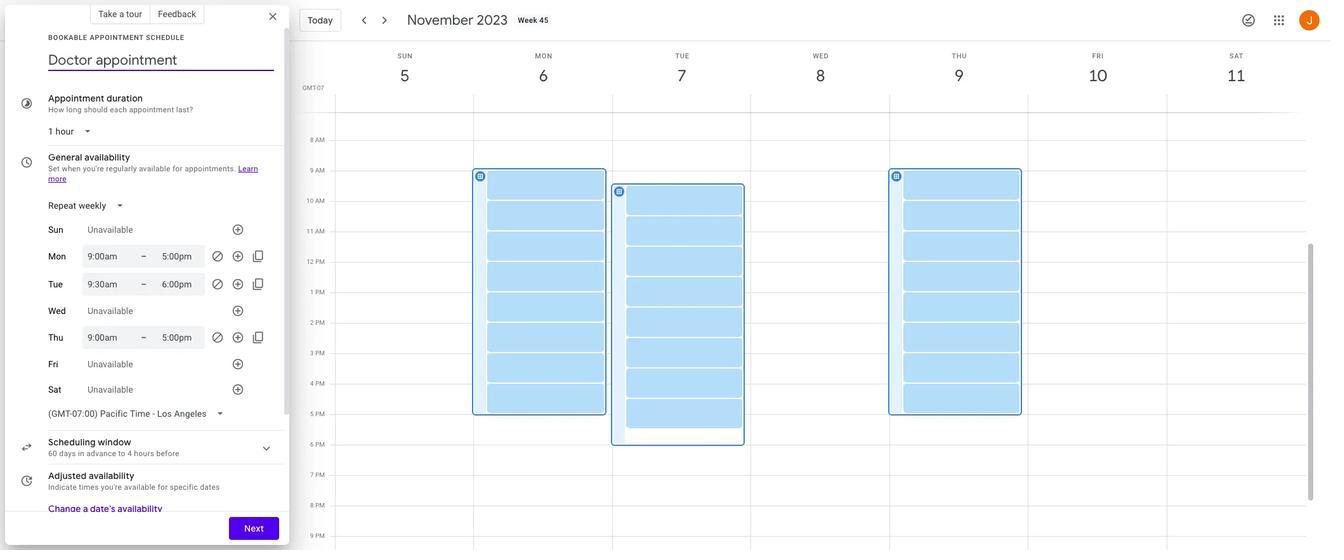 Task type: vqa. For each thing, say whether or not it's contained in the screenshot.


Task type: describe. For each thing, give the bounding box(es) containing it.
Add title text field
[[48, 51, 274, 70]]

am for 10 am
[[315, 197, 325, 204]]

thursday, november 9 element
[[945, 62, 974, 91]]

unavailable for sun
[[88, 225, 133, 235]]

pm for 6 pm
[[315, 441, 325, 448]]

appointment
[[90, 34, 144, 42]]

indicate
[[48, 483, 77, 492]]

sun for sun
[[48, 225, 63, 235]]

before
[[156, 449, 179, 458]]

07
[[317, 84, 324, 91]]

monday, november 6 element
[[529, 62, 558, 91]]

to
[[118, 449, 125, 458]]

each
[[110, 105, 127, 114]]

appointments.
[[185, 164, 236, 173]]

9 column header
[[889, 41, 1029, 112]]

week 45
[[518, 16, 549, 25]]

change a date's availability
[[48, 503, 163, 515]]

8 pm
[[310, 502, 325, 509]]

End time on Thursdays text field
[[162, 330, 200, 345]]

thu 9
[[952, 52, 967, 86]]

gmt-
[[303, 84, 317, 91]]

11 column header
[[1167, 41, 1306, 112]]

last?
[[176, 105, 193, 114]]

– for mon
[[141, 251, 147, 261]]

60
[[48, 449, 57, 458]]

regularly
[[106, 164, 137, 173]]

7 am
[[310, 106, 325, 113]]

availability inside "button"
[[118, 503, 163, 515]]

duration
[[107, 93, 143, 104]]

2 pm
[[310, 319, 325, 326]]

fri 10
[[1088, 52, 1106, 86]]

date's
[[90, 503, 115, 515]]

4 inside grid
[[310, 380, 314, 387]]

more
[[48, 175, 67, 183]]

mon for mon
[[48, 251, 66, 261]]

window
[[98, 437, 131, 448]]

5 inside sun 5
[[400, 65, 409, 86]]

– for thu
[[141, 333, 147, 343]]

8 inside wed 8
[[815, 65, 825, 86]]

7 for 7 am
[[310, 106, 314, 113]]

6 inside mon 6
[[538, 65, 547, 86]]

End time on Mondays text field
[[162, 249, 200, 264]]

wed for wed
[[48, 306, 66, 316]]

Start time on Mondays text field
[[88, 249, 126, 264]]

scheduling window 60 days in advance to 4 hours before
[[48, 437, 179, 458]]

1 pm
[[310, 289, 325, 296]]

should
[[84, 105, 108, 114]]

hours
[[134, 449, 154, 458]]

12
[[307, 258, 314, 265]]

times
[[79, 483, 99, 492]]

8 for 8 am
[[310, 136, 314, 143]]

7 inside tue 7
[[677, 65, 686, 86]]

1 vertical spatial 5
[[310, 411, 314, 418]]

am for 7 am
[[315, 106, 325, 113]]

next
[[244, 523, 264, 534]]

sun 5
[[398, 52, 413, 86]]

2023
[[477, 11, 508, 29]]

bookable
[[48, 34, 88, 42]]

pm for 9 pm
[[315, 532, 325, 539]]

take a tour button
[[90, 4, 150, 24]]

change a date's availability button
[[43, 497, 168, 520]]

4 pm
[[310, 380, 325, 387]]

10 am
[[307, 197, 325, 204]]

friday, november 10 element
[[1083, 62, 1113, 91]]

general
[[48, 152, 82, 163]]

3
[[310, 350, 314, 357]]

scheduling
[[48, 437, 96, 448]]

a for take
[[119, 9, 124, 19]]

9 inside "thu 9"
[[954, 65, 963, 86]]

9 pm
[[310, 532, 325, 539]]

wed for wed 8
[[813, 52, 829, 60]]

learn
[[238, 164, 258, 173]]

am for 11 am
[[315, 228, 325, 235]]

bookable appointment schedule
[[48, 34, 185, 42]]

3 pm
[[310, 350, 325, 357]]

pm for 7 pm
[[315, 471, 325, 478]]

– for tue
[[141, 279, 147, 289]]

set
[[48, 164, 60, 173]]

change
[[48, 503, 81, 515]]

learn more
[[48, 164, 258, 183]]

grid containing 5
[[294, 41, 1316, 550]]

11 inside "column header"
[[1227, 65, 1245, 86]]

today
[[308, 15, 333, 26]]

pm for 3 pm
[[315, 350, 325, 357]]

feedback button
[[150, 4, 204, 24]]

pm for 4 pm
[[315, 380, 325, 387]]

appointment
[[129, 105, 174, 114]]

gmt-07
[[303, 84, 324, 91]]

wednesday, november 8 element
[[806, 62, 835, 91]]

9 am
[[310, 167, 325, 174]]



Task type: locate. For each thing, give the bounding box(es) containing it.
7 pm
[[310, 471, 325, 478]]

a inside button
[[119, 9, 124, 19]]

am for 9 am
[[315, 167, 325, 174]]

1 horizontal spatial 4
[[310, 380, 314, 387]]

0 vertical spatial 10
[[1088, 65, 1106, 86]]

2
[[310, 319, 314, 326]]

available right "regularly"
[[139, 164, 170, 173]]

1 am from the top
[[315, 106, 325, 113]]

saturday, november 11 element
[[1222, 62, 1251, 91]]

6 up 7 pm
[[310, 441, 314, 448]]

0 vertical spatial 5
[[400, 65, 409, 86]]

pm for 2 pm
[[315, 319, 325, 326]]

a for change
[[83, 503, 88, 515]]

next button
[[229, 513, 279, 544]]

set when you're regularly available for appointments.
[[48, 164, 236, 173]]

3 – from the top
[[141, 333, 147, 343]]

0 vertical spatial –
[[141, 251, 147, 261]]

a inside "button"
[[83, 503, 88, 515]]

unavailable for wed
[[88, 306, 133, 316]]

0 vertical spatial 6
[[538, 65, 547, 86]]

sun inside 5 "column header"
[[398, 52, 413, 60]]

fri for fri 10
[[1092, 52, 1104, 60]]

2 vertical spatial –
[[141, 333, 147, 343]]

4 pm from the top
[[315, 350, 325, 357]]

sat inside sat 11
[[1230, 52, 1244, 60]]

45
[[540, 16, 549, 25]]

you're up change a date's availability at the bottom of the page
[[101, 483, 122, 492]]

availability for adjusted
[[89, 470, 135, 482]]

0 horizontal spatial tue
[[48, 279, 63, 289]]

sunday, november 5 element
[[390, 62, 420, 91]]

am for 8 am
[[315, 136, 325, 143]]

1 vertical spatial thu
[[48, 333, 63, 343]]

specific
[[170, 483, 198, 492]]

pm up 7 pm
[[315, 441, 325, 448]]

11 am
[[307, 228, 325, 235]]

7 pm from the top
[[315, 441, 325, 448]]

unavailable for fri
[[88, 359, 133, 369]]

3 unavailable from the top
[[88, 359, 133, 369]]

tue up tuesday, november 7 element
[[675, 52, 690, 60]]

1 horizontal spatial wed
[[813, 52, 829, 60]]

dates
[[200, 483, 220, 492]]

pm for 8 pm
[[315, 502, 325, 509]]

5 column header
[[335, 41, 474, 112]]

advance
[[86, 449, 116, 458]]

sat for sat
[[48, 385, 61, 395]]

1 horizontal spatial 11
[[1227, 65, 1245, 86]]

1 horizontal spatial 6
[[538, 65, 547, 86]]

a left date's
[[83, 503, 88, 515]]

0 vertical spatial tue
[[675, 52, 690, 60]]

– right start time on mondays text field
[[141, 251, 147, 261]]

pm right the 2
[[315, 319, 325, 326]]

2 vertical spatial 9
[[310, 532, 314, 539]]

pm down 8 pm
[[315, 532, 325, 539]]

sat
[[1230, 52, 1244, 60], [48, 385, 61, 395]]

6 pm
[[310, 441, 325, 448]]

mon
[[535, 52, 553, 60], [48, 251, 66, 261]]

8
[[815, 65, 825, 86], [310, 136, 314, 143], [310, 502, 314, 509]]

wed 8
[[813, 52, 829, 86]]

for inside adjusted availability indicate times you're available for specific dates
[[158, 483, 168, 492]]

6 down 45
[[538, 65, 547, 86]]

wed inside 8 column header
[[813, 52, 829, 60]]

5 pm
[[310, 411, 325, 418]]

10 inside 'column header'
[[1088, 65, 1106, 86]]

1 vertical spatial 4
[[128, 449, 132, 458]]

for left specific
[[158, 483, 168, 492]]

0 horizontal spatial 10
[[307, 197, 314, 204]]

5
[[400, 65, 409, 86], [310, 411, 314, 418]]

0 vertical spatial availability
[[85, 152, 130, 163]]

fri inside fri 10
[[1092, 52, 1104, 60]]

thu left start time on thursdays text field
[[48, 333, 63, 343]]

2 pm from the top
[[315, 289, 325, 296]]

0 vertical spatial sun
[[398, 52, 413, 60]]

pm for 12 pm
[[315, 258, 325, 265]]

pm right "12"
[[315, 258, 325, 265]]

general availability
[[48, 152, 130, 163]]

10
[[1088, 65, 1106, 86], [307, 197, 314, 204]]

november
[[407, 11, 474, 29]]

1 horizontal spatial fri
[[1092, 52, 1104, 60]]

in
[[78, 449, 84, 458]]

1 vertical spatial a
[[83, 503, 88, 515]]

12 pm
[[307, 258, 325, 265]]

take
[[98, 9, 117, 19]]

1 vertical spatial wed
[[48, 306, 66, 316]]

8 for 8 pm
[[310, 502, 314, 509]]

adjusted availability indicate times you're available for specific dates
[[48, 470, 220, 492]]

schedule
[[146, 34, 185, 42]]

wed
[[813, 52, 829, 60], [48, 306, 66, 316]]

4 down 3
[[310, 380, 314, 387]]

9 for 9 am
[[310, 167, 314, 174]]

0 vertical spatial 11
[[1227, 65, 1245, 86]]

7 column header
[[612, 41, 751, 112]]

unavailable for sat
[[88, 385, 133, 395]]

0 vertical spatial fri
[[1092, 52, 1104, 60]]

am up 12 pm
[[315, 228, 325, 235]]

sat up scheduling
[[48, 385, 61, 395]]

tue 7
[[675, 52, 690, 86]]

0 horizontal spatial 5
[[310, 411, 314, 418]]

1 vertical spatial sun
[[48, 225, 63, 235]]

0 vertical spatial 9
[[954, 65, 963, 86]]

pm right 1
[[315, 289, 325, 296]]

5 am from the top
[[315, 228, 325, 235]]

1 vertical spatial availability
[[89, 470, 135, 482]]

1 horizontal spatial for
[[173, 164, 183, 173]]

1 – from the top
[[141, 251, 147, 261]]

a left tour
[[119, 9, 124, 19]]

you're
[[83, 164, 104, 173], [101, 483, 122, 492]]

1 horizontal spatial thu
[[952, 52, 967, 60]]

how
[[48, 105, 64, 114]]

grid
[[294, 41, 1316, 550]]

pm up the 9 pm
[[315, 502, 325, 509]]

long
[[66, 105, 82, 114]]

availability inside adjusted availability indicate times you're available for specific dates
[[89, 470, 135, 482]]

week
[[518, 16, 538, 25]]

available down the hours
[[124, 483, 156, 492]]

0 horizontal spatial sat
[[48, 385, 61, 395]]

tuesday, november 7 element
[[668, 62, 697, 91]]

7 for 7 pm
[[310, 471, 314, 478]]

thu
[[952, 52, 967, 60], [48, 333, 63, 343]]

1 horizontal spatial a
[[119, 9, 124, 19]]

pm down 4 pm on the bottom of the page
[[315, 411, 325, 418]]

10 column header
[[1028, 41, 1167, 112]]

availability
[[85, 152, 130, 163], [89, 470, 135, 482], [118, 503, 163, 515]]

4 right to
[[128, 449, 132, 458]]

thu for thu
[[48, 333, 63, 343]]

pm for 1 pm
[[315, 289, 325, 296]]

thu inside 9 column header
[[952, 52, 967, 60]]

feedback
[[158, 9, 196, 19]]

1 vertical spatial for
[[158, 483, 168, 492]]

appointment
[[48, 93, 104, 104]]

sun up sunday, november 5 element
[[398, 52, 413, 60]]

0 vertical spatial mon
[[535, 52, 553, 60]]

fri for fri
[[48, 359, 58, 369]]

9 pm from the top
[[315, 502, 325, 509]]

0 vertical spatial 7
[[677, 65, 686, 86]]

1 horizontal spatial sat
[[1230, 52, 1244, 60]]

tour
[[126, 9, 142, 19]]

1 horizontal spatial tue
[[675, 52, 690, 60]]

2 unavailable from the top
[[88, 306, 133, 316]]

4
[[310, 380, 314, 387], [128, 449, 132, 458]]

0 vertical spatial a
[[119, 9, 124, 19]]

november 2023
[[407, 11, 508, 29]]

adjusted
[[48, 470, 87, 482]]

am
[[315, 106, 325, 113], [315, 136, 325, 143], [315, 167, 325, 174], [315, 197, 325, 204], [315, 228, 325, 235]]

4 unavailable from the top
[[88, 385, 133, 395]]

0 vertical spatial available
[[139, 164, 170, 173]]

10 pm from the top
[[315, 532, 325, 539]]

1 vertical spatial fri
[[48, 359, 58, 369]]

days
[[59, 449, 76, 458]]

1 horizontal spatial 10
[[1088, 65, 1106, 86]]

1 vertical spatial –
[[141, 279, 147, 289]]

6
[[538, 65, 547, 86], [310, 441, 314, 448]]

1 vertical spatial you're
[[101, 483, 122, 492]]

– right start time on tuesdays text box
[[141, 279, 147, 289]]

0 vertical spatial thu
[[952, 52, 967, 60]]

for left appointments.
[[173, 164, 183, 173]]

9 for 9 pm
[[310, 532, 314, 539]]

0 vertical spatial 8
[[815, 65, 825, 86]]

unavailable
[[88, 225, 133, 235], [88, 306, 133, 316], [88, 359, 133, 369], [88, 385, 133, 395]]

7
[[677, 65, 686, 86], [310, 106, 314, 113], [310, 471, 314, 478]]

1 horizontal spatial 5
[[400, 65, 409, 86]]

1 vertical spatial 7
[[310, 106, 314, 113]]

1 vertical spatial 10
[[307, 197, 314, 204]]

0 vertical spatial wed
[[813, 52, 829, 60]]

tue for tue
[[48, 279, 63, 289]]

sat 11
[[1227, 52, 1245, 86]]

1 pm from the top
[[315, 258, 325, 265]]

tue inside 7 column header
[[675, 52, 690, 60]]

1 horizontal spatial sun
[[398, 52, 413, 60]]

thu up thursday, november 9 element
[[952, 52, 967, 60]]

0 horizontal spatial 4
[[128, 449, 132, 458]]

mon 6
[[535, 52, 553, 86]]

None field
[[43, 120, 102, 143], [43, 194, 134, 217], [43, 402, 235, 425], [43, 120, 102, 143], [43, 194, 134, 217], [43, 402, 235, 425]]

sat up the saturday, november 11 element
[[1230, 52, 1244, 60]]

1
[[310, 289, 314, 296]]

take a tour
[[98, 9, 142, 19]]

mon left start time on mondays text field
[[48, 251, 66, 261]]

0 horizontal spatial for
[[158, 483, 168, 492]]

pm right 3
[[315, 350, 325, 357]]

3 am from the top
[[315, 167, 325, 174]]

5 pm from the top
[[315, 380, 325, 387]]

1 vertical spatial 11
[[307, 228, 314, 235]]

0 horizontal spatial 11
[[307, 228, 314, 235]]

availability down adjusted availability indicate times you're available for specific dates on the bottom
[[118, 503, 163, 515]]

available inside adjusted availability indicate times you're available for specific dates
[[124, 483, 156, 492]]

– right start time on thursdays text field
[[141, 333, 147, 343]]

8 column header
[[751, 41, 890, 112]]

pm up 5 pm at left
[[315, 380, 325, 387]]

1 unavailable from the top
[[88, 225, 133, 235]]

1 vertical spatial sat
[[48, 385, 61, 395]]

am down 9 am
[[315, 197, 325, 204]]

2 vertical spatial 8
[[310, 502, 314, 509]]

available
[[139, 164, 170, 173], [124, 483, 156, 492]]

mon inside 6 column header
[[535, 52, 553, 60]]

2 am from the top
[[315, 136, 325, 143]]

9
[[954, 65, 963, 86], [310, 167, 314, 174], [310, 532, 314, 539]]

availability up "regularly"
[[85, 152, 130, 163]]

pm up 8 pm
[[315, 471, 325, 478]]

0 horizontal spatial fri
[[48, 359, 58, 369]]

am down '8 am'
[[315, 167, 325, 174]]

0 vertical spatial you're
[[83, 164, 104, 173]]

–
[[141, 251, 147, 261], [141, 279, 147, 289], [141, 333, 147, 343]]

when
[[62, 164, 81, 173]]

1 vertical spatial 8
[[310, 136, 314, 143]]

0 horizontal spatial mon
[[48, 251, 66, 261]]

0 vertical spatial sat
[[1230, 52, 1244, 60]]

2 vertical spatial 7
[[310, 471, 314, 478]]

a
[[119, 9, 124, 19], [83, 503, 88, 515]]

0 horizontal spatial sun
[[48, 225, 63, 235]]

sun
[[398, 52, 413, 60], [48, 225, 63, 235]]

1 vertical spatial available
[[124, 483, 156, 492]]

0 horizontal spatial 6
[[310, 441, 314, 448]]

you're down the general availability
[[83, 164, 104, 173]]

availability down to
[[89, 470, 135, 482]]

3 pm from the top
[[315, 319, 325, 326]]

6 column header
[[474, 41, 613, 112]]

mon up monday, november 6 element
[[535, 52, 553, 60]]

8 pm from the top
[[315, 471, 325, 478]]

learn more link
[[48, 164, 258, 183]]

availability for general
[[85, 152, 130, 163]]

pm for 5 pm
[[315, 411, 325, 418]]

tue for tue 7
[[675, 52, 690, 60]]

appointment duration how long should each appointment last?
[[48, 93, 193, 114]]

thu for thu 9
[[952, 52, 967, 60]]

Start time on Thursdays text field
[[88, 330, 126, 345]]

mon for mon 6
[[535, 52, 553, 60]]

today button
[[300, 5, 341, 36]]

am down the 07
[[315, 106, 325, 113]]

1 vertical spatial mon
[[48, 251, 66, 261]]

0 vertical spatial 4
[[310, 380, 314, 387]]

6 pm from the top
[[315, 411, 325, 418]]

tue left start time on tuesdays text box
[[48, 279, 63, 289]]

sun down more
[[48, 225, 63, 235]]

you're inside adjusted availability indicate times you're available for specific dates
[[101, 483, 122, 492]]

for
[[173, 164, 183, 173], [158, 483, 168, 492]]

End time on Tuesdays text field
[[162, 277, 200, 292]]

8 am
[[310, 136, 325, 143]]

sat for sat 11
[[1230, 52, 1244, 60]]

11
[[1227, 65, 1245, 86], [307, 228, 314, 235]]

2 – from the top
[[141, 279, 147, 289]]

0 horizontal spatial a
[[83, 503, 88, 515]]

4 am from the top
[[315, 197, 325, 204]]

sun for sun 5
[[398, 52, 413, 60]]

0 horizontal spatial thu
[[48, 333, 63, 343]]

2 vertical spatial availability
[[118, 503, 163, 515]]

1 vertical spatial 6
[[310, 441, 314, 448]]

Start time on Tuesdays text field
[[88, 277, 126, 292]]

4 inside scheduling window 60 days in advance to 4 hours before
[[128, 449, 132, 458]]

0 vertical spatial for
[[173, 164, 183, 173]]

1 horizontal spatial mon
[[535, 52, 553, 60]]

1 vertical spatial tue
[[48, 279, 63, 289]]

am up 9 am
[[315, 136, 325, 143]]

0 horizontal spatial wed
[[48, 306, 66, 316]]

1 vertical spatial 9
[[310, 167, 314, 174]]

pm
[[315, 258, 325, 265], [315, 289, 325, 296], [315, 319, 325, 326], [315, 350, 325, 357], [315, 380, 325, 387], [315, 411, 325, 418], [315, 441, 325, 448], [315, 471, 325, 478], [315, 502, 325, 509], [315, 532, 325, 539]]

tue
[[675, 52, 690, 60], [48, 279, 63, 289]]



